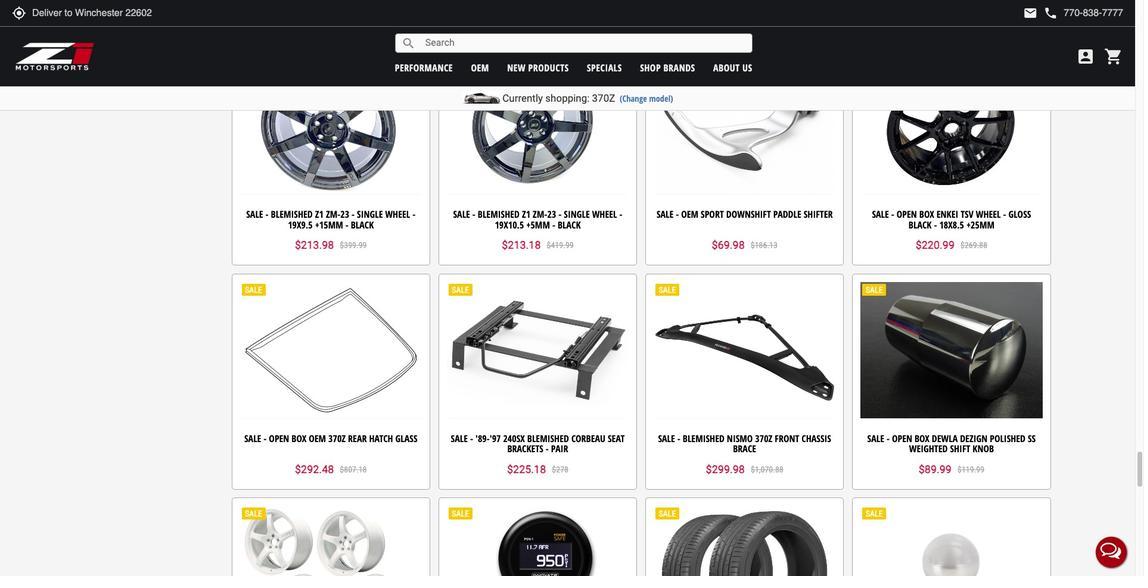Task type: describe. For each thing, give the bounding box(es) containing it.
sale for sale - open box enkei tsv wheel - gloss black - 18x8.5 +25mm
[[872, 208, 889, 221]]

$225.18 $278
[[507, 464, 569, 476]]

nismo
[[727, 433, 753, 446]]

$269.88
[[961, 241, 988, 250]]

polished
[[990, 433, 1026, 446]]

weighted
[[909, 443, 948, 456]]

downshift
[[726, 208, 771, 221]]

zm- for +15mm
[[326, 208, 340, 221]]

currently
[[503, 92, 543, 104]]

$299.98
[[706, 464, 745, 476]]

rear
[[348, 433, 367, 446]]

blemished for sale - blemished nismo 370z front chassis brace
[[683, 433, 725, 446]]

gloss
[[1009, 208, 1031, 221]]

sale - open box enkei tsv wheel - gloss black - 18x8.5 +25mm
[[872, 208, 1031, 232]]

shop brands
[[640, 61, 695, 74]]

pair
[[551, 443, 568, 456]]

shop
[[640, 61, 661, 74]]

z1 motorsports logo image
[[15, 42, 95, 72]]

open for enkei
[[897, 208, 917, 221]]

about
[[713, 61, 740, 74]]

$292.48
[[295, 464, 334, 476]]

single for +15mm
[[357, 208, 383, 221]]

23 for +15mm
[[340, 208, 349, 221]]

+25mm
[[967, 219, 995, 232]]

products
[[528, 61, 569, 74]]

corbeau
[[571, 433, 605, 446]]

370z inside sale - blemished nismo 370z front chassis brace
[[755, 433, 773, 446]]

blemished for sale - blemished z1 zm-23 - single wheel - 19x9.5 +15mm - black
[[271, 208, 313, 221]]

sale - blemished z1 zm-23 - single wheel - 19x10.5 +5mm - black
[[453, 208, 622, 232]]

19x10.5
[[495, 219, 524, 232]]

about us
[[713, 61, 752, 74]]

sale - '89-'97 240sx blemished corbeau seat brackets - pair
[[451, 433, 625, 456]]

open for oem
[[269, 433, 289, 446]]

wheel for sale - blemished z1 zm-23 - single wheel - 19x9.5 +15mm - black
[[385, 208, 410, 221]]

phone link
[[1044, 6, 1123, 20]]

black for +15mm
[[351, 219, 374, 232]]

+5mm
[[526, 219, 550, 232]]

$89.99
[[919, 464, 952, 476]]

$225.18
[[507, 464, 546, 476]]

new products link
[[507, 61, 569, 74]]

$69.98 $186.13
[[712, 239, 778, 252]]

blemished inside sale - '89-'97 240sx blemished corbeau seat brackets - pair
[[527, 433, 569, 446]]

z1 for +15mm
[[315, 208, 324, 221]]

dezign
[[960, 433, 988, 446]]

$89.99 $119.99
[[919, 464, 985, 476]]

phone
[[1044, 6, 1058, 20]]

brackets
[[507, 443, 543, 456]]

$119.99
[[958, 465, 985, 475]]

open for dewla
[[892, 433, 912, 446]]

$292.48 $807.18
[[295, 464, 367, 476]]

account_box link
[[1073, 47, 1098, 66]]

sale for sale - open box dewla dezign polished ss weighted shift knob
[[867, 433, 884, 446]]

wheel inside sale - open box enkei tsv wheel - gloss black - 18x8.5 +25mm
[[976, 208, 1001, 221]]

18x8.5
[[939, 219, 964, 232]]

'97
[[490, 433, 501, 446]]

sale for sale - blemished z1 zm-23 - single wheel - 19x9.5 +15mm - black
[[246, 208, 263, 221]]

performance
[[395, 61, 453, 74]]

$199.98 $529.99
[[502, 15, 574, 27]]

black for +5mm
[[558, 219, 581, 232]]

hatch
[[369, 433, 393, 446]]

tsv
[[961, 208, 974, 221]]

enkei
[[937, 208, 958, 221]]

mail link
[[1023, 6, 1038, 20]]

sport
[[701, 208, 724, 221]]

search
[[402, 36, 416, 50]]

z1 for +5mm
[[522, 208, 530, 221]]

knob
[[973, 443, 994, 456]]

front
[[775, 433, 799, 446]]

$299.98 $1,070.88
[[706, 464, 784, 476]]

chassis
[[802, 433, 831, 446]]

brands
[[664, 61, 695, 74]]

$199.98
[[502, 15, 541, 27]]

seat
[[608, 433, 625, 446]]

account_box
[[1076, 47, 1095, 66]]

$220.99
[[916, 239, 955, 252]]

mail phone
[[1023, 6, 1058, 20]]

glass
[[395, 433, 417, 446]]

$278
[[552, 465, 569, 475]]

shifter
[[804, 208, 833, 221]]

mail
[[1023, 6, 1038, 20]]

shift
[[950, 443, 970, 456]]

currently shopping: 370z (change model)
[[503, 92, 673, 104]]

black inside sale - open box enkei tsv wheel - gloss black - 18x8.5 +25mm
[[909, 219, 932, 232]]

$69.98
[[712, 239, 745, 252]]



Task type: locate. For each thing, give the bounding box(es) containing it.
0 vertical spatial oem
[[471, 61, 489, 74]]

shop brands link
[[640, 61, 695, 74]]

oem
[[471, 61, 489, 74], [681, 208, 699, 221], [309, 433, 326, 446]]

sale inside sale - open box dewla dezign polished ss weighted shift knob
[[867, 433, 884, 446]]

ss
[[1028, 433, 1036, 446]]

zm- up $213.98 $399.99 on the left top of page
[[326, 208, 340, 221]]

blemished for sale - blemished z1 zm-23 - single wheel - 19x10.5 +5mm - black
[[478, 208, 520, 221]]

1 z1 from the left
[[315, 208, 324, 221]]

box left dewla
[[915, 433, 930, 446]]

oem up $292.48
[[309, 433, 326, 446]]

oem link
[[471, 61, 489, 74]]

23
[[340, 208, 349, 221], [547, 208, 556, 221]]

$186.13
[[751, 241, 778, 250]]

zm- inside sale - blemished z1 zm-23 - single wheel - 19x10.5 +5mm - black
[[533, 208, 547, 221]]

(change model) link
[[620, 93, 673, 104]]

paddle
[[773, 208, 801, 221]]

wheel inside sale - blemished z1 zm-23 - single wheel - 19x10.5 +5mm - black
[[592, 208, 617, 221]]

sale for sale - oem sport downshift paddle shifter
[[657, 208, 674, 221]]

blemished left +5mm
[[478, 208, 520, 221]]

2 zm- from the left
[[533, 208, 547, 221]]

black inside sale - blemished z1 zm-23 - single wheel - 19x9.5 +15mm - black
[[351, 219, 374, 232]]

sale for sale - blemished nismo 370z front chassis brace
[[658, 433, 675, 446]]

box for dewla
[[915, 433, 930, 446]]

'89-
[[476, 433, 490, 446]]

wheel inside sale - blemished z1 zm-23 - single wheel - 19x9.5 +15mm - black
[[385, 208, 410, 221]]

370z left front
[[755, 433, 773, 446]]

3 black from the left
[[909, 219, 932, 232]]

blemished inside sale - blemished nismo 370z front chassis brace
[[683, 433, 725, 446]]

1 horizontal spatial oem
[[471, 61, 489, 74]]

z1
[[315, 208, 324, 221], [522, 208, 530, 221]]

2 horizontal spatial wheel
[[976, 208, 1001, 221]]

open inside sale - open box dewla dezign polished ss weighted shift knob
[[892, 433, 912, 446]]

- inside sale - open box dewla dezign polished ss weighted shift knob
[[887, 433, 890, 446]]

zm- for +5mm
[[533, 208, 547, 221]]

box up $292.48
[[292, 433, 306, 446]]

blemished inside sale - blemished z1 zm-23 - single wheel - 19x9.5 +15mm - black
[[271, 208, 313, 221]]

wheel for sale - blemished z1 zm-23 - single wheel - 19x10.5 +5mm - black
[[592, 208, 617, 221]]

sale for sale - blemished z1 zm-23 - single wheel - 19x10.5 +5mm - black
[[453, 208, 470, 221]]

$1,070.88
[[751, 465, 784, 475]]

sale - blemished z1 zm-23 - single wheel - 19x9.5 +15mm - black
[[246, 208, 416, 232]]

black
[[351, 219, 374, 232], [558, 219, 581, 232], [909, 219, 932, 232]]

(change
[[620, 93, 647, 104]]

zm- inside sale - blemished z1 zm-23 - single wheel - 19x9.5 +15mm - black
[[326, 208, 340, 221]]

brace
[[733, 443, 756, 456]]

23 right 19x10.5
[[547, 208, 556, 221]]

1 horizontal spatial 370z
[[592, 92, 615, 104]]

sale - oem sport downshift paddle shifter
[[657, 208, 833, 221]]

single
[[357, 208, 383, 221], [564, 208, 590, 221]]

23 up $399.99
[[340, 208, 349, 221]]

0 horizontal spatial 370z
[[328, 433, 346, 446]]

$213.18 $419.99
[[295, 15, 367, 27], [709, 15, 781, 27], [916, 15, 988, 27], [502, 239, 574, 252]]

blemished inside sale - blemished z1 zm-23 - single wheel - 19x10.5 +5mm - black
[[478, 208, 520, 221]]

1 23 from the left
[[340, 208, 349, 221]]

single inside sale - blemished z1 zm-23 - single wheel - 19x10.5 +5mm - black
[[564, 208, 590, 221]]

2 horizontal spatial oem
[[681, 208, 699, 221]]

$399.99
[[340, 241, 367, 250]]

blemished up $225.18 $278
[[527, 433, 569, 446]]

23 inside sale - blemished z1 zm-23 - single wheel - 19x9.5 +15mm - black
[[340, 208, 349, 221]]

1 horizontal spatial 23
[[547, 208, 556, 221]]

wheel
[[385, 208, 410, 221], [592, 208, 617, 221], [976, 208, 1001, 221]]

black inside sale - blemished z1 zm-23 - single wheel - 19x10.5 +5mm - black
[[558, 219, 581, 232]]

dewla
[[932, 433, 958, 446]]

specials link
[[587, 61, 622, 74]]

z1 inside sale - blemished z1 zm-23 - single wheel - 19x10.5 +5mm - black
[[522, 208, 530, 221]]

sale inside sale - blemished z1 zm-23 - single wheel - 19x10.5 +5mm - black
[[453, 208, 470, 221]]

1 zm- from the left
[[326, 208, 340, 221]]

black up $220.99
[[909, 219, 932, 232]]

sale inside sale - '89-'97 240sx blemished corbeau seat brackets - pair
[[451, 433, 468, 446]]

0 horizontal spatial oem
[[309, 433, 326, 446]]

box for enkei
[[919, 208, 934, 221]]

2 horizontal spatial 370z
[[755, 433, 773, 446]]

black up $399.99
[[351, 219, 374, 232]]

2 single from the left
[[564, 208, 590, 221]]

new
[[507, 61, 526, 74]]

zm-
[[326, 208, 340, 221], [533, 208, 547, 221]]

box left the enkei
[[919, 208, 934, 221]]

1 vertical spatial oem
[[681, 208, 699, 221]]

blemished left nismo
[[683, 433, 725, 446]]

oem left sport in the right top of the page
[[681, 208, 699, 221]]

0 horizontal spatial zm-
[[326, 208, 340, 221]]

box inside sale - open box dewla dezign polished ss weighted shift knob
[[915, 433, 930, 446]]

blemished
[[271, 208, 313, 221], [478, 208, 520, 221], [527, 433, 569, 446], [683, 433, 725, 446]]

single for +5mm
[[564, 208, 590, 221]]

19x9.5
[[288, 219, 313, 232]]

blemished up $213.98
[[271, 208, 313, 221]]

$529.99
[[547, 17, 574, 26]]

shopping_cart link
[[1101, 47, 1123, 66]]

oem left new
[[471, 61, 489, 74]]

$213.98
[[295, 239, 334, 252]]

zm- right 19x10.5
[[533, 208, 547, 221]]

single right +5mm
[[564, 208, 590, 221]]

$213.98 $399.99
[[295, 239, 367, 252]]

new products
[[507, 61, 569, 74]]

open inside sale - open box enkei tsv wheel - gloss black - 18x8.5 +25mm
[[897, 208, 917, 221]]

1 single from the left
[[357, 208, 383, 221]]

sale inside sale - open box enkei tsv wheel - gloss black - 18x8.5 +25mm
[[872, 208, 889, 221]]

performance link
[[395, 61, 453, 74]]

2 wheel from the left
[[592, 208, 617, 221]]

$213.18
[[295, 15, 334, 27], [709, 15, 748, 27], [916, 15, 955, 27], [502, 239, 541, 252]]

open
[[897, 208, 917, 221], [269, 433, 289, 446], [892, 433, 912, 446]]

2 z1 from the left
[[522, 208, 530, 221]]

Search search field
[[416, 34, 752, 52]]

specials
[[587, 61, 622, 74]]

box inside sale - open box enkei tsv wheel - gloss black - 18x8.5 +25mm
[[919, 208, 934, 221]]

-
[[266, 208, 269, 221], [352, 208, 355, 221], [412, 208, 416, 221], [472, 208, 475, 221], [559, 208, 562, 221], [619, 208, 622, 221], [676, 208, 679, 221], [891, 208, 894, 221], [1003, 208, 1006, 221], [345, 219, 348, 232], [552, 219, 555, 232], [934, 219, 937, 232], [264, 433, 267, 446], [470, 433, 473, 446], [677, 433, 680, 446], [887, 433, 890, 446], [546, 443, 549, 456]]

1 wheel from the left
[[385, 208, 410, 221]]

black right +5mm
[[558, 219, 581, 232]]

2 23 from the left
[[547, 208, 556, 221]]

model)
[[649, 93, 673, 104]]

240sx
[[503, 433, 525, 446]]

my_location
[[12, 6, 26, 20]]

1 horizontal spatial single
[[564, 208, 590, 221]]

3 wheel from the left
[[976, 208, 1001, 221]]

sale
[[246, 208, 263, 221], [453, 208, 470, 221], [657, 208, 674, 221], [872, 208, 889, 221], [244, 433, 261, 446], [451, 433, 468, 446], [658, 433, 675, 446], [867, 433, 884, 446]]

z1 inside sale - blemished z1 zm-23 - single wheel - 19x9.5 +15mm - black
[[315, 208, 324, 221]]

23 for +5mm
[[547, 208, 556, 221]]

box
[[919, 208, 934, 221], [292, 433, 306, 446], [915, 433, 930, 446]]

1 horizontal spatial black
[[558, 219, 581, 232]]

$807.18
[[340, 465, 367, 475]]

single up $399.99
[[357, 208, 383, 221]]

2 vertical spatial oem
[[309, 433, 326, 446]]

shopping:
[[545, 92, 590, 104]]

about us link
[[713, 61, 752, 74]]

0 horizontal spatial single
[[357, 208, 383, 221]]

sale for sale - '89-'97 240sx blemished corbeau seat brackets - pair
[[451, 433, 468, 446]]

1 black from the left
[[351, 219, 374, 232]]

us
[[743, 61, 752, 74]]

0 horizontal spatial 23
[[340, 208, 349, 221]]

2 horizontal spatial black
[[909, 219, 932, 232]]

370z left (change
[[592, 92, 615, 104]]

0 horizontal spatial z1
[[315, 208, 324, 221]]

box for oem
[[292, 433, 306, 446]]

1 horizontal spatial wheel
[[592, 208, 617, 221]]

+15mm
[[315, 219, 343, 232]]

1 horizontal spatial zm-
[[533, 208, 547, 221]]

sale - open box dewla dezign polished ss weighted shift knob
[[867, 433, 1036, 456]]

- inside sale - blemished nismo 370z front chassis brace
[[677, 433, 680, 446]]

sale inside sale - blemished nismo 370z front chassis brace
[[658, 433, 675, 446]]

2 black from the left
[[558, 219, 581, 232]]

370z left rear
[[328, 433, 346, 446]]

0 horizontal spatial wheel
[[385, 208, 410, 221]]

single inside sale - blemished z1 zm-23 - single wheel - 19x9.5 +15mm - black
[[357, 208, 383, 221]]

sale - open box oem 370z rear hatch glass
[[244, 433, 417, 446]]

sale inside sale - blemished z1 zm-23 - single wheel - 19x9.5 +15mm - black
[[246, 208, 263, 221]]

sale for sale - open box oem 370z rear hatch glass
[[244, 433, 261, 446]]

0 horizontal spatial black
[[351, 219, 374, 232]]

23 inside sale - blemished z1 zm-23 - single wheel - 19x10.5 +5mm - black
[[547, 208, 556, 221]]

sale - blemished nismo 370z front chassis brace
[[658, 433, 831, 456]]

shopping_cart
[[1104, 47, 1123, 66]]

$220.99 $269.88
[[916, 239, 988, 252]]

1 horizontal spatial z1
[[522, 208, 530, 221]]



Task type: vqa. For each thing, say whether or not it's contained in the screenshot.


